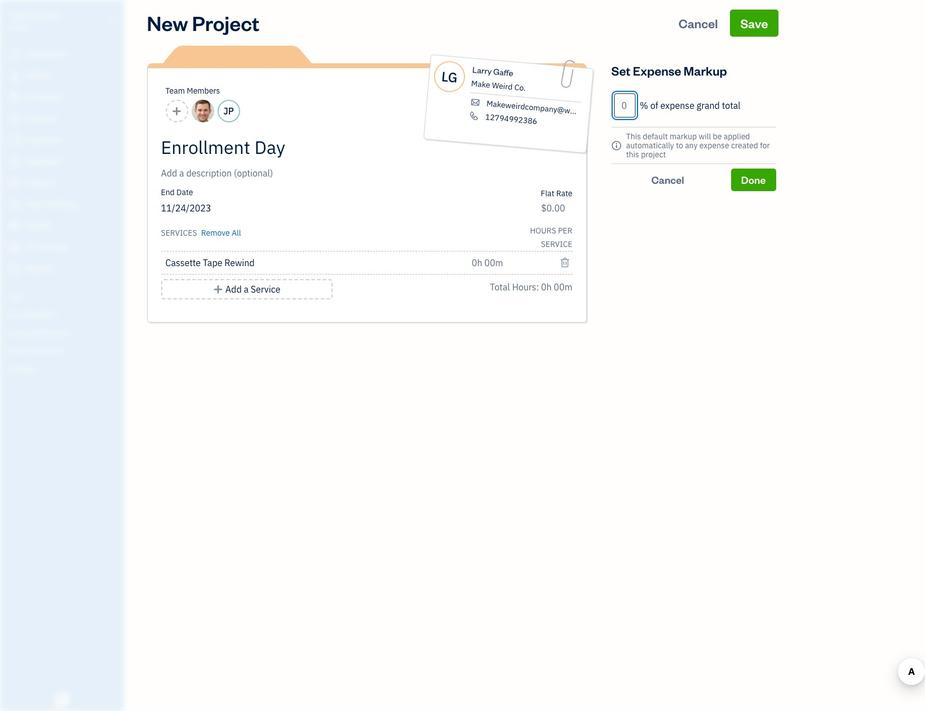 Task type: vqa. For each thing, say whether or not it's contained in the screenshot.
left dismiss image
no



Task type: describe. For each thing, give the bounding box(es) containing it.
0h
[[541, 281, 552, 293]]

cancel for topmost cancel button
[[679, 15, 718, 31]]

%
[[640, 100, 648, 111]]

cassette tape rewind
[[166, 257, 255, 268]]

expense
[[633, 63, 681, 78]]

make
[[471, 78, 491, 90]]

% of expense grand total
[[640, 100, 741, 111]]

chart image
[[7, 242, 21, 253]]

remove
[[201, 228, 230, 238]]

done button
[[731, 169, 776, 191]]

this
[[626, 149, 639, 160]]

flat
[[541, 188, 555, 199]]

info image
[[612, 139, 622, 152]]

bank connections image
[[8, 346, 121, 355]]

hours
[[530, 226, 556, 236]]

add team member image
[[172, 104, 182, 118]]

set expense markup
[[612, 63, 727, 78]]

expense inside this default markup will be applied automatically to any expense created for this project
[[700, 140, 730, 151]]

total
[[722, 100, 741, 111]]

be
[[713, 131, 722, 142]]

expense image
[[7, 156, 21, 167]]

1 vertical spatial cancel button
[[612, 169, 725, 191]]

invoice image
[[7, 113, 21, 125]]

automatically
[[626, 140, 674, 151]]

all
[[232, 228, 241, 238]]

turtle inc owner
[[9, 10, 59, 31]]

dashboard image
[[7, 49, 21, 60]]

estimate image
[[7, 92, 21, 103]]

add a service button
[[161, 279, 333, 299]]

plus image
[[213, 283, 223, 296]]

services remove all
[[161, 228, 241, 238]]

weird
[[492, 80, 513, 92]]

cassette
[[166, 257, 201, 268]]

set
[[612, 63, 631, 78]]

timer image
[[7, 199, 21, 210]]

0 vertical spatial cancel button
[[669, 10, 728, 37]]

add
[[225, 284, 242, 295]]

client image
[[7, 70, 21, 82]]

freshbooks image
[[53, 693, 71, 707]]

envelope image
[[469, 97, 481, 107]]

owner
[[9, 23, 30, 31]]

to
[[676, 140, 683, 151]]

phone image
[[468, 111, 480, 121]]

rewind
[[225, 257, 255, 268]]

items and services image
[[8, 328, 121, 337]]

team
[[166, 86, 185, 96]]

save
[[741, 15, 768, 31]]

hours:
[[512, 281, 539, 293]]

for
[[760, 140, 770, 151]]

cancel for cancel button to the bottom
[[652, 173, 684, 186]]

end date
[[161, 187, 193, 197]]

will
[[699, 131, 711, 142]]

created
[[731, 140, 758, 151]]

report image
[[7, 263, 21, 275]]

lg
[[441, 67, 458, 86]]

makeweirdcompany@weird.co
[[486, 98, 595, 118]]

apps image
[[8, 292, 121, 301]]

tape
[[203, 257, 222, 268]]

gaffe
[[493, 66, 514, 78]]

remove project service image
[[560, 256, 570, 270]]

main element
[[0, 0, 152, 711]]

total hours: 0h 00m
[[490, 281, 573, 293]]

Project Description text field
[[161, 166, 471, 180]]



Task type: locate. For each thing, give the bounding box(es) containing it.
co.
[[514, 82, 526, 93]]

team members image
[[8, 310, 121, 319]]

date
[[177, 187, 193, 197]]

flat rate
[[541, 188, 573, 199]]

markup
[[684, 63, 727, 78]]

hours per service
[[530, 226, 573, 249]]

0 vertical spatial cancel
[[679, 15, 718, 31]]

cancel up markup
[[679, 15, 718, 31]]

larry gaffe make weird co.
[[471, 64, 526, 93]]

team members
[[166, 86, 220, 96]]

members
[[187, 86, 220, 96]]

add a service
[[225, 284, 281, 295]]

total
[[490, 281, 510, 293]]

services
[[161, 228, 197, 238]]

0h 00m text field
[[472, 257, 504, 268]]

1 vertical spatial expense
[[700, 140, 730, 151]]

default
[[643, 131, 668, 142]]

end
[[161, 187, 175, 197]]

project image
[[7, 178, 21, 189]]

cancel button
[[669, 10, 728, 37], [612, 169, 725, 191]]

done
[[741, 173, 766, 186]]

expense right any
[[700, 140, 730, 151]]

money image
[[7, 221, 21, 232]]

0 text field
[[614, 93, 636, 118]]

new project
[[147, 10, 260, 36]]

12794992386
[[485, 112, 538, 126]]

00m
[[554, 281, 573, 293]]

this default markup will be applied automatically to any expense created for this project
[[626, 131, 770, 160]]

service
[[251, 284, 281, 295]]

0 vertical spatial expense
[[661, 100, 695, 111]]

Project Name text field
[[161, 136, 471, 158]]

inc
[[43, 10, 59, 21]]

larry
[[472, 64, 492, 77]]

of
[[651, 100, 659, 111]]

markup
[[670, 131, 697, 142]]

cancel
[[679, 15, 718, 31], [652, 173, 684, 186]]

save button
[[731, 10, 779, 37]]

service
[[541, 239, 573, 249]]

this
[[626, 131, 641, 142]]

payment image
[[7, 135, 21, 146]]

turtle
[[9, 10, 41, 21]]

applied
[[724, 131, 750, 142]]

grand
[[697, 100, 720, 111]]

remove all button
[[199, 224, 241, 240]]

per
[[558, 226, 573, 236]]

any
[[685, 140, 698, 151]]

a
[[244, 284, 249, 295]]

cancel down project
[[652, 173, 684, 186]]

new
[[147, 10, 188, 36]]

1 horizontal spatial expense
[[700, 140, 730, 151]]

cancel button up markup
[[669, 10, 728, 37]]

1 vertical spatial cancel
[[652, 173, 684, 186]]

End date in  format text field
[[161, 202, 367, 214]]

rate
[[556, 188, 573, 199]]

project
[[192, 10, 260, 36]]

settings image
[[8, 364, 121, 373]]

expense
[[661, 100, 695, 111], [700, 140, 730, 151]]

project
[[641, 149, 666, 160]]

expense right of
[[661, 100, 695, 111]]

jp
[[223, 105, 234, 117]]

0 horizontal spatial expense
[[661, 100, 695, 111]]

Amount (USD) text field
[[541, 202, 566, 214]]

cancel button down project
[[612, 169, 725, 191]]



